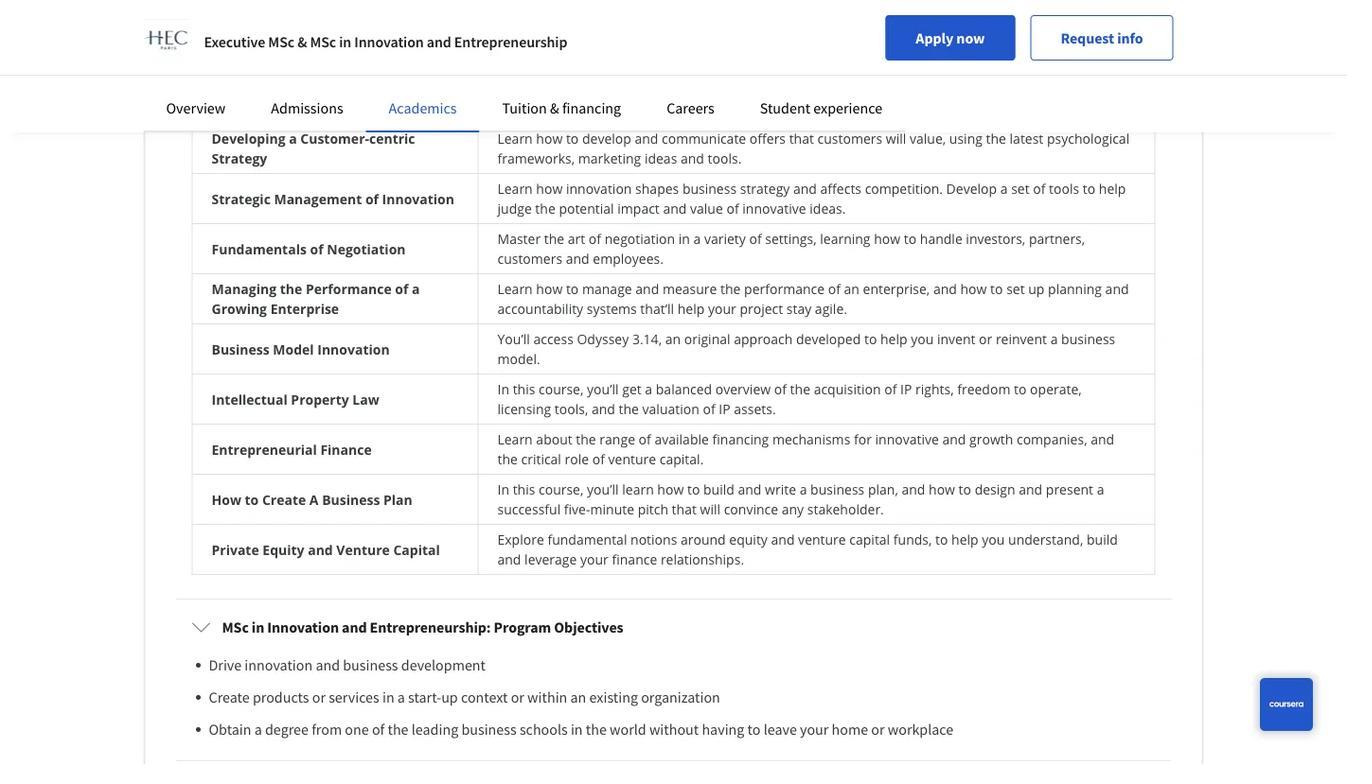 Task type: describe. For each thing, give the bounding box(es) containing it.
to right ways in the top of the page
[[600, 99, 612, 117]]

the down you'll access odyssey 3.14, an original approach developed to help you invent or reinvent a business model.
[[790, 381, 810, 399]]

to inside you'll access odyssey 3.14, an original approach developed to help you invent or reinvent a business model.
[[864, 330, 877, 348]]

and up convince
[[738, 481, 762, 499]]

and left "lead"
[[742, 99, 766, 117]]

critical
[[521, 451, 561, 469]]

the following 10 core courses are mandatory during the team project phase:
[[192, 23, 673, 42]]

the right "during"
[[522, 23, 542, 42]]

following
[[219, 23, 278, 42]]

to inside in this course, you'll get a balanced overview of the acquisition of ip rights, freedom to operate, licensing tools, and the valuation of ip assets.
[[1014, 381, 1027, 399]]

of right acquisition
[[885, 381, 897, 399]]

a inside obtain a degree from one of the leading business schools in the world without having to leave your home or workplace "list item"
[[254, 721, 262, 739]]

successful
[[498, 501, 561, 519]]

academics
[[389, 98, 457, 117]]

will inside in this course, you'll learn how to build and write a business plan, and how to design and present a successful five-minute pitch that will convince any stakeholder.
[[700, 501, 721, 519]]

1 horizontal spatial manage
[[689, 99, 739, 117]]

1 vertical spatial ip
[[719, 401, 731, 418]]

learn
[[622, 481, 654, 499]]

learn how innovation shapes business strategy and affects competition. develop a set of tools to help judge the potential impact and value of innovative ideas.
[[498, 180, 1126, 218]]

0 vertical spatial ip
[[900, 381, 912, 399]]

help inside you'll access odyssey 3.14, an original approach developed to help you invent or reinvent a business model.
[[881, 330, 908, 348]]

and up ideas on the top of the page
[[635, 130, 658, 148]]

and down shapes
[[663, 200, 687, 218]]

innovation inside learn how innovation shapes business strategy and affects competition. develop a set of tools to help judge the potential impact and value of innovative ideas.
[[566, 180, 632, 198]]

help inside explore fundamental notions around equity and venture capital funds, to help you understand, build and leverage your finance relationships.
[[952, 531, 979, 549]]

to left design
[[959, 481, 971, 499]]

people
[[799, 99, 842, 117]]

to inside learn how to develop and communicate offers that customers will value, using the latest psychological frameworks, marketing ideas and tools.
[[566, 130, 579, 148]]

hec paris logo image
[[143, 19, 189, 64]]

business model innovation
[[212, 340, 390, 358]]

help inside learn how innovation shapes business strategy and affects competition. develop a set of tools to help judge the potential impact and value of innovative ideas.
[[1099, 180, 1126, 198]]

mechanisms
[[773, 431, 851, 449]]

a up 'any'
[[800, 481, 807, 499]]

the inside learn how to manage and measure the performance of an enterprise, and how to set up planning and accountability systems that'll help your project stay agile.
[[721, 280, 741, 298]]

home
[[832, 721, 868, 739]]

enterprise
[[270, 300, 339, 318]]

now
[[957, 28, 985, 47]]

intellectual property law
[[212, 391, 379, 409]]

build inside explore fundamental notions around equity and venture capital funds, to help you understand, build and leverage your finance relationships.
[[1087, 531, 1118, 549]]

capital
[[850, 531, 890, 549]]

that inside in this course, you'll learn how to build and write a business plan, and how to design and present a successful five-minute pitch that will convince any stakeholder.
[[672, 501, 697, 519]]

to inside "list item"
[[748, 721, 761, 739]]

original
[[684, 330, 731, 348]]

stakeholder.
[[807, 501, 884, 519]]

learn for learn how to develop and communicate offers that customers will value, using the latest psychological frameworks, marketing ideas and tools.
[[498, 130, 533, 148]]

tuition & financing link
[[502, 98, 621, 117]]

are
[[381, 23, 401, 42]]

freedom
[[957, 381, 1011, 399]]

phase:
[[631, 23, 673, 42]]

partners,
[[1029, 230, 1085, 248]]

careers link
[[667, 98, 715, 117]]

or up from
[[312, 688, 326, 707]]

of left tools
[[1033, 180, 1046, 198]]

innovative inside learn how innovation shapes business strategy and affects competition. develop a set of tools to help judge the potential impact and value of innovative ideas.
[[743, 200, 806, 218]]

academics link
[[389, 98, 457, 117]]

the left leading
[[388, 721, 409, 739]]

customer-
[[300, 130, 369, 148]]

negotiation
[[605, 230, 675, 248]]

of up negotiation
[[365, 190, 379, 208]]

innovation inside dropdown button
[[267, 618, 339, 637]]

equity
[[263, 541, 304, 559]]

and up that'll
[[636, 280, 659, 298]]

of right value
[[727, 200, 739, 218]]

of right variety
[[749, 230, 762, 248]]

tuition
[[502, 98, 547, 117]]

degree
[[265, 721, 309, 739]]

project
[[740, 300, 783, 318]]

customers inside master the art of negotiation in a variety of settings, learning how to handle investors, partners, customers and employees.
[[498, 250, 563, 268]]

to down investors,
[[990, 280, 1003, 298]]

of right role
[[592, 451, 605, 469]]

write
[[765, 481, 796, 499]]

you inside you'll access odyssey 3.14, an original approach developed to help you invent or reinvent a business model.
[[911, 330, 934, 348]]

you'll access odyssey 3.14, an original approach developed to help you invent or reinvent a business model.
[[498, 330, 1116, 368]]

experience
[[814, 98, 883, 117]]

in for in this course, you'll get a balanced overview of the acquisition of ip rights, freedom to operate, licensing tools, and the valuation of ip assets.
[[498, 381, 509, 399]]

entrepreneurship
[[454, 32, 567, 51]]

core
[[299, 23, 326, 42]]

and right equity at the left bottom of page
[[308, 541, 333, 559]]

innovation inside list item
[[245, 656, 313, 675]]

pitch
[[638, 501, 668, 519]]

or left within
[[511, 688, 524, 707]]

learn how to manage and measure the performance of an enterprise, and how to set up planning and accountability systems that'll help your project stay agile.
[[498, 280, 1129, 318]]

business inside list item
[[343, 656, 398, 675]]

1 horizontal spatial &
[[550, 98, 559, 117]]

fundamental
[[548, 531, 627, 549]]

and down explore
[[498, 551, 521, 569]]

performance
[[306, 280, 392, 298]]

the inside learn how to develop and communicate offers that customers will value, using the latest psychological frameworks, marketing ideas and tools.
[[986, 130, 1006, 148]]

learn for learn new ways to sustainably manage and lead people toward a common vision.
[[498, 99, 533, 117]]

minute
[[590, 501, 634, 519]]

business inside "list item"
[[461, 721, 517, 739]]

and right design
[[1019, 481, 1043, 499]]

the inside master the art of negotiation in a variety of settings, learning how to handle investors, partners, customers and employees.
[[544, 230, 564, 248]]

how inside learn how innovation shapes business strategy and affects competition. develop a set of tools to help judge the potential impact and value of innovative ideas.
[[536, 180, 563, 198]]

and inside in this course, you'll get a balanced overview of the acquisition of ip rights, freedom to operate, licensing tools, and the valuation of ip assets.
[[592, 401, 615, 418]]

balanced
[[656, 381, 712, 399]]

the
[[192, 23, 216, 42]]

and right enterprise,
[[934, 280, 957, 298]]

program
[[494, 618, 551, 637]]

and right planning
[[1106, 280, 1129, 298]]

vision.
[[962, 99, 1001, 117]]

to inside master the art of negotiation in a variety of settings, learning how to handle investors, partners, customers and employees.
[[904, 230, 917, 248]]

range
[[600, 431, 635, 449]]

a right toward
[[893, 99, 900, 117]]

learning
[[820, 230, 871, 248]]

of up assets.
[[774, 381, 787, 399]]

plan,
[[868, 481, 898, 499]]

how up pitch on the bottom
[[657, 481, 684, 499]]

in this course, you'll get a balanced overview of the acquisition of ip rights, freedom to operate, licensing tools, and the valuation of ip assets.
[[498, 381, 1082, 418]]

strategy
[[740, 180, 790, 198]]

using
[[949, 130, 983, 148]]

1 horizontal spatial project
[[583, 23, 628, 42]]

tools,
[[555, 401, 588, 418]]

fundamentals
[[212, 240, 307, 258]]

services
[[329, 688, 379, 707]]

finance
[[320, 441, 372, 459]]

learn for learn how to manage and measure the performance of an enterprise, and how to set up planning and accountability systems that'll help your project stay agile.
[[498, 280, 533, 298]]

and left growth
[[943, 431, 966, 449]]

the up role
[[576, 431, 596, 449]]

request info button
[[1031, 15, 1174, 61]]

explore
[[498, 531, 544, 549]]

ways
[[566, 99, 596, 117]]

of left negotiation
[[310, 240, 323, 258]]

employees.
[[593, 250, 664, 268]]

0 vertical spatial business
[[212, 340, 270, 358]]

invent
[[937, 330, 976, 348]]

how left design
[[929, 481, 955, 499]]

learn for learn how innovation shapes business strategy and affects competition. develop a set of tools to help judge the potential impact and value of innovative ideas.
[[498, 180, 533, 198]]

and right plan,
[[902, 481, 925, 499]]

value
[[690, 200, 723, 218]]

to down capital.
[[687, 481, 700, 499]]

acquisition
[[814, 381, 881, 399]]

products
[[253, 688, 309, 707]]

developing a customer-centric strategy
[[212, 130, 415, 168]]

entrepreneurship:
[[370, 618, 491, 637]]

and right are
[[427, 32, 451, 51]]

build inside in this course, you'll learn how to build and write a business plan, and how to design and present a successful five-minute pitch that will convince any stakeholder.
[[703, 481, 735, 499]]

of right range
[[639, 431, 651, 449]]

create inside list item
[[209, 688, 250, 707]]

or inside you'll access odyssey 3.14, an original approach developed to help you invent or reinvent a business model.
[[979, 330, 993, 348]]

drive innovation and business development
[[209, 656, 486, 675]]

and inside dropdown button
[[342, 618, 367, 637]]

create products or services in a start-up context or within an existing organization list item
[[209, 686, 1156, 709]]

assets.
[[734, 401, 776, 418]]

odyssey
[[577, 330, 629, 348]]

in inside list item
[[382, 688, 394, 707]]

the left world
[[586, 721, 607, 739]]

or inside obtain a degree from one of the leading business schools in the world without having to leave your home or workplace "list item"
[[871, 721, 885, 739]]

plan
[[383, 491, 413, 509]]

centric
[[369, 130, 415, 148]]

potential
[[559, 200, 614, 218]]

learn new ways to sustainably manage and lead people toward a common vision.
[[498, 99, 1001, 117]]

law
[[353, 391, 379, 409]]

your inside learn how to manage and measure the performance of an enterprise, and how to set up planning and accountability systems that'll help your project stay agile.
[[708, 300, 736, 318]]

world
[[610, 721, 646, 739]]

list containing drive innovation and business development
[[199, 654, 1156, 741]]



Task type: locate. For each thing, give the bounding box(es) containing it.
that'll
[[640, 300, 674, 318]]

and down communicate
[[681, 150, 704, 168]]

licensing
[[498, 401, 551, 418]]

capital.
[[660, 451, 704, 469]]

from
[[312, 721, 342, 739]]

4 learn from the top
[[498, 280, 533, 298]]

a inside master the art of negotiation in a variety of settings, learning how to handle investors, partners, customers and employees.
[[694, 230, 701, 248]]

of down balanced
[[703, 401, 715, 418]]

set inside learn how to manage and measure the performance of an enterprise, and how to set up planning and accountability systems that'll help your project stay agile.
[[1007, 280, 1025, 298]]

0 vertical spatial customers
[[818, 130, 883, 148]]

0 horizontal spatial will
[[700, 501, 721, 519]]

your inside explore fundamental notions around equity and venture capital funds, to help you understand, build and leverage your finance relationships.
[[580, 551, 609, 569]]

3 learn from the top
[[498, 180, 533, 198]]

0 horizontal spatial your
[[580, 551, 609, 569]]

drive innovation and business development list item
[[209, 654, 1156, 677]]

0 horizontal spatial business
[[212, 340, 270, 358]]

this
[[513, 381, 535, 399], [513, 481, 535, 499]]

and right companies,
[[1091, 431, 1115, 449]]

settings,
[[765, 230, 817, 248]]

manage inside learn how to manage and measure the performance of an enterprise, and how to set up planning and accountability systems that'll help your project stay agile.
[[582, 280, 632, 298]]

in inside in this course, you'll learn how to build and write a business plan, and how to design and present a successful five-minute pitch that will convince any stakeholder.
[[498, 481, 509, 499]]

0 vertical spatial that
[[789, 130, 814, 148]]

course, up tools,
[[539, 381, 584, 399]]

your inside "list item"
[[800, 721, 829, 739]]

this for in this course, you'll learn how to build and write a business plan, and how to design and present a successful five-minute pitch that will convince any stakeholder.
[[513, 481, 535, 499]]

the up project
[[721, 280, 741, 298]]

venture down stakeholder.
[[798, 531, 846, 549]]

and right tools,
[[592, 401, 615, 418]]

management
[[274, 190, 362, 208]]

course, inside in this course, you'll learn how to build and write a business plan, and how to design and present a successful five-minute pitch that will convince any stakeholder.
[[539, 481, 584, 499]]

present
[[1046, 481, 1094, 499]]

you'll left get
[[587, 381, 619, 399]]

list
[[199, 654, 1156, 741]]

you'll inside in this course, you'll get a balanced overview of the acquisition of ip rights, freedom to operate, licensing tools, and the valuation of ip assets.
[[587, 381, 619, 399]]

0 horizontal spatial msc
[[222, 618, 249, 637]]

2 horizontal spatial your
[[800, 721, 829, 739]]

2 course, from the top
[[539, 481, 584, 499]]

available
[[655, 431, 709, 449]]

0 horizontal spatial ip
[[719, 401, 731, 418]]

a inside 'developing a customer-centric strategy'
[[289, 130, 297, 148]]

0 vertical spatial venture
[[608, 451, 656, 469]]

0 vertical spatial build
[[703, 481, 735, 499]]

up inside list item
[[441, 688, 458, 707]]

toward
[[845, 99, 889, 117]]

managing
[[212, 280, 277, 298]]

innovative inside learn about the range of available financing mechanisms for innovative and growth companies, and the critical role of venture capital.
[[875, 431, 939, 449]]

how up accountability
[[536, 280, 563, 298]]

1 this from the top
[[513, 381, 535, 399]]

intellectual
[[212, 391, 288, 409]]

overview link
[[166, 98, 226, 117]]

drive
[[209, 656, 242, 675]]

learn about the range of available financing mechanisms for innovative and growth companies, and the critical role of venture capital.
[[498, 431, 1115, 469]]

learn inside learn how to manage and measure the performance of an enterprise, and how to set up planning and accountability systems that'll help your project stay agile.
[[498, 280, 533, 298]]

0 vertical spatial course,
[[539, 381, 584, 399]]

careers
[[667, 98, 715, 117]]

in up licensing
[[498, 381, 509, 399]]

0 vertical spatial you
[[911, 330, 934, 348]]

0 horizontal spatial you
[[911, 330, 934, 348]]

competition.
[[865, 180, 943, 198]]

venture inside learn about the range of available financing mechanisms for innovative and growth companies, and the critical role of venture capital.
[[608, 451, 656, 469]]

the down get
[[619, 401, 639, 418]]

1 course, from the top
[[539, 381, 584, 399]]

planning
[[1048, 280, 1102, 298]]

that right pitch on the bottom
[[672, 501, 697, 519]]

help
[[1099, 180, 1126, 198], [678, 300, 705, 318], [881, 330, 908, 348], [952, 531, 979, 549]]

0 vertical spatial will
[[886, 130, 906, 148]]

1 vertical spatial team
[[212, 99, 248, 117]]

frameworks,
[[498, 150, 575, 168]]

executive msc & msc in innovation and entrepreneurship
[[204, 32, 567, 51]]

how down frameworks,
[[536, 180, 563, 198]]

up
[[1028, 280, 1045, 298], [441, 688, 458, 707]]

phase
[[262, 69, 302, 87]]

learn up judge
[[498, 180, 533, 198]]

in right core
[[339, 32, 351, 51]]

0 vertical spatial set
[[1011, 180, 1030, 198]]

1 vertical spatial you'll
[[587, 481, 619, 499]]

1 horizontal spatial create
[[262, 491, 306, 509]]

you down design
[[982, 531, 1005, 549]]

tools.
[[708, 150, 742, 168]]

how up frameworks,
[[536, 130, 563, 148]]

a right present
[[1097, 481, 1104, 499]]

msc up drive
[[222, 618, 249, 637]]

0 horizontal spatial project
[[212, 69, 259, 87]]

build
[[703, 481, 735, 499], [1087, 531, 1118, 549]]

you inside explore fundamental notions around equity and venture capital funds, to help you understand, build and leverage your finance relationships.
[[982, 531, 1005, 549]]

of inside learn how to manage and measure the performance of an enterprise, and how to set up planning and accountability systems that'll help your project stay agile.
[[828, 280, 841, 298]]

up inside learn how to manage and measure the performance of an enterprise, and how to set up planning and accountability systems that'll help your project stay agile.
[[1028, 280, 1045, 298]]

the inside managing the performance of a growing enterprise
[[280, 280, 302, 298]]

set inside learn how innovation shapes business strategy and affects competition. develop a set of tools to help judge the potential impact and value of innovative ideas.
[[1011, 180, 1030, 198]]

innovation up products
[[245, 656, 313, 675]]

2 vertical spatial an
[[570, 688, 586, 707]]

a inside in this course, you'll get a balanced overview of the acquisition of ip rights, freedom to operate, licensing tools, and the valuation of ip assets.
[[645, 381, 652, 399]]

1 vertical spatial financing
[[713, 431, 769, 449]]

learn inside learn about the range of available financing mechanisms for innovative and growth companies, and the critical role of venture capital.
[[498, 431, 533, 449]]

1 vertical spatial manage
[[582, 280, 632, 298]]

1 vertical spatial will
[[700, 501, 721, 519]]

to inside learn how innovation shapes business strategy and affects competition. develop a set of tools to help judge the potential impact and value of innovative ideas.
[[1083, 180, 1096, 198]]

in inside master the art of negotiation in a variety of settings, learning how to handle investors, partners, customers and employees.
[[679, 230, 690, 248]]

to up accountability
[[566, 280, 579, 298]]

to left leave
[[748, 721, 761, 739]]

strategic
[[212, 190, 271, 208]]

of inside managing the performance of a growing enterprise
[[395, 280, 408, 298]]

0 horizontal spatial build
[[703, 481, 735, 499]]

course, for successful
[[539, 481, 584, 499]]

1 vertical spatial course,
[[539, 481, 584, 499]]

5 learn from the top
[[498, 431, 533, 449]]

learn up frameworks,
[[498, 130, 533, 148]]

admissions link
[[271, 98, 343, 117]]

venture
[[336, 541, 390, 559]]

help right the funds,
[[952, 531, 979, 549]]

1 horizontal spatial msc
[[268, 32, 295, 51]]

1 horizontal spatial financing
[[713, 431, 769, 449]]

set left tools
[[1011, 180, 1030, 198]]

manage
[[689, 99, 739, 117], [582, 280, 632, 298]]

access
[[534, 330, 574, 348]]

1 horizontal spatial venture
[[798, 531, 846, 549]]

how up invent
[[961, 280, 987, 298]]

apply now
[[916, 28, 985, 47]]

0 vertical spatial financing
[[562, 98, 621, 117]]

business inside learn how innovation shapes business strategy and affects competition. develop a set of tools to help judge the potential impact and value of innovative ideas.
[[683, 180, 737, 198]]

2 horizontal spatial msc
[[310, 32, 336, 51]]

a inside managing the performance of a growing enterprise
[[412, 280, 420, 298]]

affects
[[821, 180, 862, 198]]

student experience link
[[760, 98, 883, 117]]

mandatory
[[404, 23, 474, 42]]

master
[[498, 230, 541, 248]]

1 vertical spatial project
[[212, 69, 259, 87]]

1 vertical spatial customers
[[498, 250, 563, 268]]

0 vertical spatial team
[[546, 23, 580, 42]]

variety
[[704, 230, 746, 248]]

a inside you'll access odyssey 3.14, an original approach developed to help you invent or reinvent a business model.
[[1051, 330, 1058, 348]]

1 horizontal spatial that
[[789, 130, 814, 148]]

2 horizontal spatial an
[[844, 280, 860, 298]]

venture inside explore fundamental notions around equity and venture capital funds, to help you understand, build and leverage your finance relationships.
[[798, 531, 846, 549]]

a left "start-"
[[397, 688, 405, 707]]

2 in from the top
[[498, 481, 509, 499]]

and inside master the art of negotiation in a variety of settings, learning how to handle investors, partners, customers and employees.
[[566, 250, 590, 268]]

develop
[[582, 130, 631, 148]]

start-
[[408, 688, 441, 707]]

financing
[[562, 98, 621, 117], [713, 431, 769, 449]]

business down planning
[[1061, 330, 1116, 348]]

&
[[297, 32, 307, 51], [550, 98, 559, 117]]

learn for learn about the range of available financing mechanisms for innovative and growth companies, and the critical role of venture capital.
[[498, 431, 533, 449]]

an up agile.
[[844, 280, 860, 298]]

customers inside learn how to develop and communicate offers that customers will value, using the latest psychological frameworks, marketing ideas and tools.
[[818, 130, 883, 148]]

1 horizontal spatial business
[[322, 491, 380, 509]]

to inside explore fundamental notions around equity and venture capital funds, to help you understand, build and leverage your finance relationships.
[[936, 531, 948, 549]]

0 vertical spatial project
[[583, 23, 628, 42]]

obtain
[[209, 721, 251, 739]]

1 vertical spatial an
[[665, 330, 681, 348]]

business up 'services'
[[343, 656, 398, 675]]

1 horizontal spatial up
[[1028, 280, 1045, 298]]

student
[[760, 98, 811, 117]]

0 vertical spatial &
[[297, 32, 307, 51]]

the inside learn how innovation shapes business strategy and affects competition. develop a set of tools to help judge the potential impact and value of innovative ideas.
[[535, 200, 556, 218]]

0 vertical spatial in
[[498, 381, 509, 399]]

1 horizontal spatial will
[[886, 130, 906, 148]]

1 horizontal spatial you
[[982, 531, 1005, 549]]

0 horizontal spatial an
[[570, 688, 586, 707]]

learn
[[498, 99, 533, 117], [498, 130, 533, 148], [498, 180, 533, 198], [498, 280, 533, 298], [498, 431, 533, 449]]

0 horizontal spatial venture
[[608, 451, 656, 469]]

in inside in this course, you'll get a balanced overview of the acquisition of ip rights, freedom to operate, licensing tools, and the valuation of ip assets.
[[498, 381, 509, 399]]

an inside you'll access odyssey 3.14, an original approach developed to help you invent or reinvent a business model.
[[665, 330, 681, 348]]

obtain a degree from one of the leading business schools in the world without having to leave your home or workplace list item
[[209, 719, 1156, 741]]

you'll
[[498, 330, 530, 348]]

to right developed
[[864, 330, 877, 348]]

0 vertical spatial you'll
[[587, 381, 619, 399]]

0 horizontal spatial create
[[209, 688, 250, 707]]

0 vertical spatial create
[[262, 491, 306, 509]]

1 in from the top
[[498, 381, 509, 399]]

tuition & financing
[[502, 98, 621, 117]]

business
[[212, 340, 270, 358], [322, 491, 380, 509]]

1 vertical spatial in
[[498, 481, 509, 499]]

1 vertical spatial venture
[[798, 531, 846, 549]]

ip left rights,
[[900, 381, 912, 399]]

set up reinvent
[[1007, 280, 1025, 298]]

1 you'll from the top
[[587, 381, 619, 399]]

rights,
[[916, 381, 954, 399]]

create products or services in a start-up context or within an existing organization
[[209, 688, 720, 707]]

customers down master
[[498, 250, 563, 268]]

this for in this course, you'll get a balanced overview of the acquisition of ip rights, freedom to operate, licensing tools, and the valuation of ip assets.
[[513, 381, 535, 399]]

0 horizontal spatial innovation
[[245, 656, 313, 675]]

1 horizontal spatial ip
[[900, 381, 912, 399]]

team up developing
[[212, 99, 248, 117]]

psychological
[[1047, 130, 1130, 148]]

develop
[[946, 180, 997, 198]]

0 horizontal spatial team
[[212, 99, 248, 117]]

1 horizontal spatial innovation
[[566, 180, 632, 198]]

and down 'any'
[[771, 531, 795, 549]]

shapes
[[635, 180, 679, 198]]

3.14,
[[632, 330, 662, 348]]

1 vertical spatial create
[[209, 688, 250, 707]]

1 vertical spatial build
[[1087, 531, 1118, 549]]

in inside "list item"
[[571, 721, 583, 739]]

learn down licensing
[[498, 431, 533, 449]]

business inside you'll access odyssey 3.14, an original approach developed to help you invent or reinvent a business model.
[[1061, 330, 1116, 348]]

will up around
[[700, 501, 721, 519]]

an right within
[[570, 688, 586, 707]]

1 horizontal spatial build
[[1087, 531, 1118, 549]]

1 vertical spatial business
[[322, 491, 380, 509]]

innovation
[[566, 180, 632, 198], [245, 656, 313, 675]]

apply
[[916, 28, 954, 47]]

you'll inside in this course, you'll learn how to build and write a business plan, and how to design and present a successful five-minute pitch that will convince any stakeholder.
[[587, 481, 619, 499]]

course, inside in this course, you'll get a balanced overview of the acquisition of ip rights, freedom to operate, licensing tools, and the valuation of ip assets.
[[539, 381, 584, 399]]

operate,
[[1030, 381, 1082, 399]]

project
[[583, 23, 628, 42], [212, 69, 259, 87]]

course, for the
[[539, 381, 584, 399]]

to down ways in the top of the page
[[566, 130, 579, 148]]

developing
[[212, 130, 286, 148]]

you'll for learn
[[587, 481, 619, 499]]

set
[[1011, 180, 1030, 198], [1007, 280, 1025, 298]]

1 vertical spatial you
[[982, 531, 1005, 549]]

to right tools
[[1083, 180, 1096, 198]]

tools
[[1049, 180, 1080, 198]]

create left a
[[262, 491, 306, 509]]

valuation
[[642, 401, 700, 418]]

learn inside learn how to develop and communicate offers that customers will value, using the latest psychological frameworks, marketing ideas and tools.
[[498, 130, 533, 148]]

course, up the five-
[[539, 481, 584, 499]]

2 vertical spatial your
[[800, 721, 829, 739]]

1 vertical spatial innovative
[[875, 431, 939, 449]]

help down enterprise,
[[881, 330, 908, 348]]

leave
[[764, 721, 797, 739]]

model.
[[498, 350, 540, 368]]

request
[[1061, 28, 1114, 47]]

0 vertical spatial this
[[513, 381, 535, 399]]

how inside learn how to develop and communicate offers that customers will value, using the latest psychological frameworks, marketing ideas and tools.
[[536, 130, 563, 148]]

ip down overview
[[719, 401, 731, 418]]

that inside learn how to develop and communicate offers that customers will value, using the latest psychological frameworks, marketing ideas and tools.
[[789, 130, 814, 148]]

business down context
[[461, 721, 517, 739]]

ideas.
[[810, 200, 846, 218]]

how
[[536, 130, 563, 148], [536, 180, 563, 198], [874, 230, 901, 248], [536, 280, 563, 298], [961, 280, 987, 298], [657, 481, 684, 499], [929, 481, 955, 499]]

or right "home" on the bottom right
[[871, 721, 885, 739]]

msc inside dropdown button
[[222, 618, 249, 637]]

1 vertical spatial innovation
[[245, 656, 313, 675]]

capital
[[393, 541, 440, 559]]

a right the obtain
[[254, 721, 262, 739]]

in inside dropdown button
[[252, 618, 264, 637]]

financing inside learn about the range of available financing mechanisms for innovative and growth companies, and the critical role of venture capital.
[[713, 431, 769, 449]]

project phase courses
[[212, 69, 357, 87]]

0 horizontal spatial &
[[297, 32, 307, 51]]

managing the performance of a growing enterprise
[[212, 280, 420, 318]]

venture down range
[[608, 451, 656, 469]]

business down growing
[[212, 340, 270, 358]]

model
[[273, 340, 314, 358]]

you left invent
[[911, 330, 934, 348]]

1 horizontal spatial customers
[[818, 130, 883, 148]]

and inside list item
[[316, 656, 340, 675]]

1 horizontal spatial team
[[546, 23, 580, 42]]

leading
[[412, 721, 458, 739]]

the left critical
[[498, 451, 518, 469]]

accountability
[[498, 300, 583, 318]]

& left ways in the top of the page
[[550, 98, 559, 117]]

executive
[[204, 32, 265, 51]]

0 horizontal spatial up
[[441, 688, 458, 707]]

you'll for get
[[587, 381, 619, 399]]

1 vertical spatial up
[[441, 688, 458, 707]]

to right the how
[[245, 491, 259, 509]]

schools
[[520, 721, 568, 739]]

1 horizontal spatial your
[[708, 300, 736, 318]]

this inside in this course, you'll learn how to build and write a business plan, and how to design and present a successful five-minute pitch that will convince any stakeholder.
[[513, 481, 535, 499]]

an inside learn how to manage and measure the performance of an enterprise, and how to set up planning and accountability systems that'll help your project stay agile.
[[844, 280, 860, 298]]

your
[[708, 300, 736, 318], [580, 551, 609, 569], [800, 721, 829, 739]]

the left art
[[544, 230, 564, 248]]

0 vertical spatial innovative
[[743, 200, 806, 218]]

0 horizontal spatial customers
[[498, 250, 563, 268]]

the right using
[[986, 130, 1006, 148]]

and
[[427, 32, 451, 51], [742, 99, 766, 117], [635, 130, 658, 148], [681, 150, 704, 168], [793, 180, 817, 198], [663, 200, 687, 218], [566, 250, 590, 268], [636, 280, 659, 298], [934, 280, 957, 298], [1106, 280, 1129, 298], [592, 401, 615, 418], [943, 431, 966, 449], [1091, 431, 1115, 449], [738, 481, 762, 499], [902, 481, 925, 499], [1019, 481, 1043, 499], [771, 531, 795, 549], [308, 541, 333, 559], [498, 551, 521, 569], [342, 618, 367, 637], [316, 656, 340, 675]]

a inside learn how innovation shapes business strategy and affects competition. develop a set of tools to help judge the potential impact and value of innovative ideas.
[[1001, 180, 1008, 198]]

2 this from the top
[[513, 481, 535, 499]]

1 vertical spatial set
[[1007, 280, 1025, 298]]

of right art
[[589, 230, 601, 248]]

up left planning
[[1028, 280, 1045, 298]]

2 learn from the top
[[498, 130, 533, 148]]

in up successful
[[498, 481, 509, 499]]

of right one
[[372, 721, 385, 739]]

0 vertical spatial manage
[[689, 99, 739, 117]]

a inside create products or services in a start-up context or within an existing organization list item
[[397, 688, 405, 707]]

learn up accountability
[[498, 280, 533, 298]]

1 vertical spatial that
[[672, 501, 697, 519]]

create up the obtain
[[209, 688, 250, 707]]

art
[[568, 230, 585, 248]]

1 horizontal spatial an
[[665, 330, 681, 348]]

objectives
[[554, 618, 624, 637]]

in for in this course, you'll learn how to build and write a business plan, and how to design and present a successful five-minute pitch that will convince any stakeholder.
[[498, 481, 509, 499]]

0 vertical spatial up
[[1028, 280, 1045, 298]]

will left value,
[[886, 130, 906, 148]]

of inside "list item"
[[372, 721, 385, 739]]

a right performance in the left of the page
[[412, 280, 420, 298]]

business up value
[[683, 180, 737, 198]]

1 vertical spatial this
[[513, 481, 535, 499]]

1 horizontal spatial innovative
[[875, 431, 939, 449]]

this up successful
[[513, 481, 535, 499]]

existing
[[589, 688, 638, 707]]

business up stakeholder.
[[811, 481, 865, 499]]

team right "during"
[[546, 23, 580, 42]]

and up ideas.
[[793, 180, 817, 198]]

innovation up the potential
[[566, 180, 632, 198]]

0 horizontal spatial manage
[[582, 280, 632, 298]]

0 horizontal spatial that
[[672, 501, 697, 519]]

manage up communicate
[[689, 99, 739, 117]]

a right develop
[[1001, 180, 1008, 198]]

of right performance in the left of the page
[[395, 280, 408, 298]]

finance
[[612, 551, 657, 569]]

an inside list item
[[570, 688, 586, 707]]

to left handle
[[904, 230, 917, 248]]

will inside learn how to develop and communicate offers that customers will value, using the latest psychological frameworks, marketing ideas and tools.
[[886, 130, 906, 148]]

within
[[527, 688, 567, 707]]

1 vertical spatial &
[[550, 98, 559, 117]]

innovative
[[743, 200, 806, 218], [875, 431, 939, 449]]

1 vertical spatial your
[[580, 551, 609, 569]]

convince
[[724, 501, 778, 519]]

0 vertical spatial an
[[844, 280, 860, 298]]

a down working
[[289, 130, 297, 148]]

in this course, you'll learn how to build and write a business plan, and how to design and present a successful five-minute pitch that will convince any stakeholder.
[[498, 481, 1104, 519]]

to left operate, on the right
[[1014, 381, 1027, 399]]

context
[[461, 688, 508, 707]]

apply now button
[[886, 15, 1015, 61]]

strategy
[[212, 150, 267, 168]]

this inside in this course, you'll get a balanced overview of the acquisition of ip rights, freedom to operate, licensing tools, and the valuation of ip assets.
[[513, 381, 535, 399]]

development
[[401, 656, 486, 675]]

growing
[[212, 300, 267, 318]]

0 vertical spatial your
[[708, 300, 736, 318]]

without
[[649, 721, 699, 739]]

build up convince
[[703, 481, 735, 499]]

help inside learn how to manage and measure the performance of an enterprise, and how to set up planning and accountability systems that'll help your project stay agile.
[[678, 300, 705, 318]]

0 horizontal spatial innovative
[[743, 200, 806, 218]]

business inside in this course, you'll learn how to build and write a business plan, and how to design and present a successful five-minute pitch that will convince any stakeholder.
[[811, 481, 865, 499]]

1 learn from the top
[[498, 99, 533, 117]]

learn inside learn how innovation shapes business strategy and affects competition. develop a set of tools to help judge the potential impact and value of innovative ideas.
[[498, 180, 533, 198]]

learn left new at the top
[[498, 99, 533, 117]]

2 you'll from the top
[[587, 481, 619, 499]]

0 horizontal spatial financing
[[562, 98, 621, 117]]

how inside master the art of negotiation in a variety of settings, learning how to handle investors, partners, customers and employees.
[[874, 230, 901, 248]]

0 vertical spatial innovation
[[566, 180, 632, 198]]



Task type: vqa. For each thing, say whether or not it's contained in the screenshot.
that
yes



